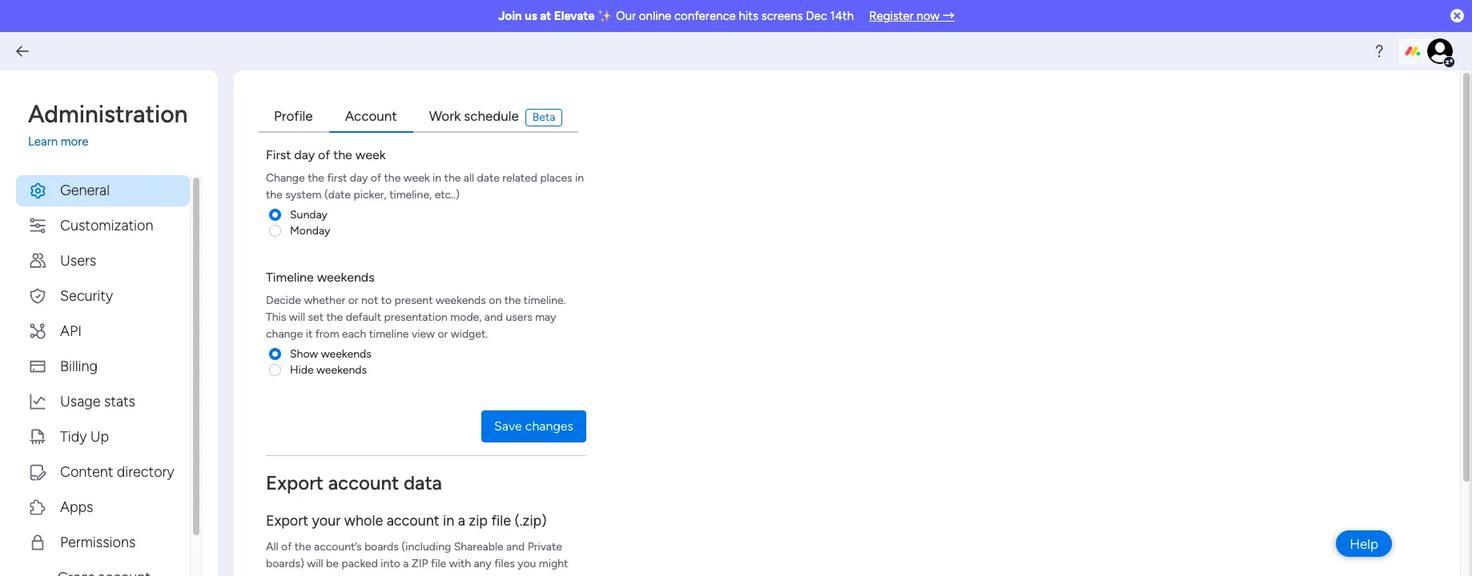 Task type: vqa. For each thing, say whether or not it's contained in the screenshot.
PACKED
yes



Task type: describe. For each thing, give the bounding box(es) containing it.
have
[[266, 574, 290, 577]]

the up first
[[333, 147, 352, 162]]

system
[[285, 188, 322, 201]]

apps button
[[16, 492, 190, 524]]

profile link
[[258, 103, 329, 133]]

us
[[525, 9, 537, 23]]

your
[[312, 512, 341, 530]]

changes
[[525, 419, 574, 434]]

whether
[[304, 294, 346, 307]]

with
[[449, 557, 471, 571]]

into
[[381, 557, 400, 571]]

(date
[[324, 188, 351, 201]]

save
[[494, 419, 522, 434]]

apps
[[60, 499, 93, 516]]

the inside the "all of the account's boards (including shareable and private boards) will be packed into a zip file with any files you might have in those boards."
[[295, 540, 311, 554]]

users
[[506, 310, 533, 324]]

1 horizontal spatial file
[[491, 512, 511, 530]]

elevate
[[554, 9, 595, 23]]

administration
[[28, 100, 188, 129]]

places
[[540, 171, 573, 185]]

customization button
[[16, 210, 190, 242]]

weekends for show weekends
[[321, 347, 371, 361]]

timeline.
[[524, 294, 566, 307]]

data
[[404, 471, 442, 495]]

day inside change the first day of the week in the all date related places in the system (date picker, timeline, etc..)
[[350, 171, 368, 185]]

it
[[306, 327, 313, 341]]

all
[[464, 171, 474, 185]]

usage stats
[[60, 393, 135, 411]]

api button
[[16, 316, 190, 347]]

account link
[[329, 103, 413, 133]]

change
[[266, 171, 305, 185]]

the up timeline,
[[384, 171, 401, 185]]

hide weekends
[[290, 363, 367, 377]]

in inside the "all of the account's boards (including shareable and private boards) will be packed into a zip file with any files you might have in those boards."
[[292, 574, 301, 577]]

api
[[60, 322, 82, 340]]

view
[[412, 327, 435, 341]]

online
[[639, 9, 672, 23]]

file inside the "all of the account's boards (including shareable and private boards) will be packed into a zip file with any files you might have in those boards."
[[431, 557, 446, 571]]

presentation
[[384, 310, 448, 324]]

work
[[429, 108, 461, 124]]

general
[[60, 181, 110, 199]]

be
[[326, 557, 339, 571]]

of inside the "all of the account's boards (including shareable and private boards) will be packed into a zip file with any files you might have in those boards."
[[281, 540, 292, 554]]

and inside decide whether or not to present weekends on the timeline. this will set the default presentation mode, and users may change it from each timeline view or widget.
[[485, 310, 503, 324]]

whole
[[344, 512, 383, 530]]

widget.
[[451, 327, 488, 341]]

at
[[540, 9, 551, 23]]

in up etc..)
[[433, 171, 442, 185]]

and inside the "all of the account's boards (including shareable and private boards) will be packed into a zip file with any files you might have in those boards."
[[506, 540, 525, 554]]

might
[[539, 557, 568, 571]]

beta
[[533, 111, 555, 124]]

first
[[266, 147, 291, 162]]

users
[[60, 252, 96, 270]]

all of the account's boards (including shareable and private boards) will be packed into a zip file with any files you might have in those boards.
[[266, 540, 568, 577]]

(.zip)
[[515, 512, 547, 530]]

boards.
[[335, 574, 372, 577]]

14th
[[830, 9, 854, 23]]

sunday
[[290, 208, 328, 222]]

usage
[[60, 393, 100, 411]]

any
[[474, 557, 492, 571]]

hits
[[739, 9, 759, 23]]

security button
[[16, 281, 190, 312]]

1 vertical spatial account
[[387, 512, 440, 530]]

help button
[[1336, 531, 1392, 558]]

permissions
[[60, 534, 136, 552]]

back to workspace image
[[14, 43, 30, 59]]

account
[[345, 108, 397, 124]]

dec
[[806, 9, 827, 23]]

in left the zip
[[443, 512, 454, 530]]

present
[[395, 294, 433, 307]]

up
[[90, 428, 109, 446]]

all
[[266, 540, 279, 554]]

may
[[535, 310, 556, 324]]

profile
[[274, 108, 313, 124]]

files
[[494, 557, 515, 571]]

learn
[[28, 135, 58, 149]]

join
[[498, 9, 522, 23]]

content directory
[[60, 463, 174, 481]]

join us at elevate ✨ our online conference hits screens dec 14th
[[498, 9, 854, 23]]

billing button
[[16, 351, 190, 383]]

the up system on the left top
[[308, 171, 324, 185]]

default
[[346, 310, 381, 324]]

schedule
[[464, 108, 519, 124]]

weekends inside decide whether or not to present weekends on the timeline. this will set the default presentation mode, and users may change it from each timeline view or widget.
[[436, 294, 486, 307]]

monday
[[290, 224, 330, 238]]

timeline
[[369, 327, 409, 341]]

shareable
[[454, 540, 504, 554]]

1 horizontal spatial a
[[458, 512, 465, 530]]

etc..)
[[435, 188, 460, 201]]

administration learn more
[[28, 100, 188, 149]]

export account data
[[266, 471, 442, 495]]

first
[[327, 171, 347, 185]]

0 horizontal spatial or
[[348, 294, 359, 307]]



Task type: locate. For each thing, give the bounding box(es) containing it.
and
[[485, 310, 503, 324], [506, 540, 525, 554]]

register
[[869, 9, 914, 23]]

help
[[1350, 536, 1379, 552]]

0 vertical spatial account
[[328, 471, 399, 495]]

learn more link
[[28, 133, 202, 151]]

packed
[[342, 557, 378, 571]]

those
[[304, 574, 332, 577]]

conference
[[675, 9, 736, 23]]

will
[[289, 310, 305, 324], [307, 557, 323, 571]]

customization
[[60, 217, 153, 234]]

0 horizontal spatial week
[[356, 147, 386, 162]]

1 vertical spatial or
[[438, 327, 448, 341]]

show
[[290, 347, 318, 361]]

0 vertical spatial a
[[458, 512, 465, 530]]

timeline
[[266, 270, 314, 285]]

register now →
[[869, 9, 955, 23]]

screens
[[762, 9, 803, 23]]

0 vertical spatial export
[[266, 471, 323, 495]]

boards
[[364, 540, 399, 554]]

to
[[381, 294, 392, 307]]

timeline weekends
[[266, 270, 375, 285]]

1 export from the top
[[266, 471, 323, 495]]

of up "picker,"
[[371, 171, 381, 185]]

of
[[318, 147, 330, 162], [371, 171, 381, 185], [281, 540, 292, 554]]

our
[[616, 9, 636, 23]]

weekends for hide weekends
[[316, 363, 367, 377]]

jacob simon image
[[1428, 38, 1453, 64]]

zip
[[412, 557, 428, 571]]

stats
[[104, 393, 135, 411]]

0 horizontal spatial and
[[485, 310, 503, 324]]

set
[[308, 310, 324, 324]]

1 vertical spatial and
[[506, 540, 525, 554]]

decide whether or not to present weekends on the timeline. this will set the default presentation mode, and users may change it from each timeline view or widget.
[[266, 294, 566, 341]]

or right 'view'
[[438, 327, 448, 341]]

✨
[[598, 9, 613, 23]]

hide
[[290, 363, 314, 377]]

picker,
[[354, 188, 387, 201]]

0 horizontal spatial of
[[281, 540, 292, 554]]

a left zip
[[403, 557, 409, 571]]

weekends up "mode,"
[[436, 294, 486, 307]]

1 vertical spatial will
[[307, 557, 323, 571]]

the left 'all'
[[444, 171, 461, 185]]

export for export account data
[[266, 471, 323, 495]]

weekends
[[317, 270, 375, 285], [436, 294, 486, 307], [321, 347, 371, 361], [316, 363, 367, 377]]

this
[[266, 310, 286, 324]]

1 vertical spatial file
[[431, 557, 446, 571]]

each
[[342, 327, 366, 341]]

the right on
[[504, 294, 521, 307]]

1 vertical spatial export
[[266, 512, 309, 530]]

0 vertical spatial day
[[294, 147, 315, 162]]

usage stats button
[[16, 387, 190, 418]]

billing
[[60, 358, 98, 375]]

the
[[333, 147, 352, 162], [308, 171, 324, 185], [384, 171, 401, 185], [444, 171, 461, 185], [266, 188, 283, 201], [504, 294, 521, 307], [326, 310, 343, 324], [295, 540, 311, 554]]

a inside the "all of the account's boards (including shareable and private boards) will be packed into a zip file with any files you might have in those boards."
[[403, 557, 409, 571]]

1 horizontal spatial day
[[350, 171, 368, 185]]

the down change
[[266, 188, 283, 201]]

1 horizontal spatial will
[[307, 557, 323, 571]]

week down account link
[[356, 147, 386, 162]]

in right places
[[575, 171, 584, 185]]

tidy up button
[[16, 422, 190, 453]]

from
[[315, 327, 339, 341]]

account up whole
[[328, 471, 399, 495]]

change
[[266, 327, 303, 341]]

1 horizontal spatial or
[[438, 327, 448, 341]]

weekends for timeline weekends
[[317, 270, 375, 285]]

and up files
[[506, 540, 525, 554]]

a left the zip
[[458, 512, 465, 530]]

not
[[361, 294, 378, 307]]

will inside the "all of the account's boards (including shareable and private boards) will be packed into a zip file with any files you might have in those boards."
[[307, 557, 323, 571]]

export up all
[[266, 512, 309, 530]]

account
[[328, 471, 399, 495], [387, 512, 440, 530]]

week inside change the first day of the week in the all date related places in the system (date picker, timeline, etc..)
[[404, 171, 430, 185]]

day up "picker,"
[[350, 171, 368, 185]]

in down boards)
[[292, 574, 301, 577]]

1 vertical spatial day
[[350, 171, 368, 185]]

on
[[489, 294, 502, 307]]

2 export from the top
[[266, 512, 309, 530]]

1 horizontal spatial of
[[318, 147, 330, 162]]

of inside change the first day of the week in the all date related places in the system (date picker, timeline, etc..)
[[371, 171, 381, 185]]

save changes
[[494, 419, 574, 434]]

related
[[503, 171, 538, 185]]

register now → link
[[869, 9, 955, 23]]

export for export your whole account in a zip file (.zip)
[[266, 512, 309, 530]]

export
[[266, 471, 323, 495], [266, 512, 309, 530]]

mode,
[[451, 310, 482, 324]]

week up timeline,
[[404, 171, 430, 185]]

0 vertical spatial will
[[289, 310, 305, 324]]

week
[[356, 147, 386, 162], [404, 171, 430, 185]]

weekends up whether
[[317, 270, 375, 285]]

show weekends
[[290, 347, 371, 361]]

the up "from"
[[326, 310, 343, 324]]

security
[[60, 287, 113, 305]]

0 vertical spatial week
[[356, 147, 386, 162]]

save changes button
[[482, 411, 586, 443]]

0 horizontal spatial will
[[289, 310, 305, 324]]

will left set
[[289, 310, 305, 324]]

work schedule
[[429, 108, 519, 124]]

or
[[348, 294, 359, 307], [438, 327, 448, 341]]

0 vertical spatial file
[[491, 512, 511, 530]]

1 horizontal spatial week
[[404, 171, 430, 185]]

boards)
[[266, 557, 304, 571]]

0 vertical spatial of
[[318, 147, 330, 162]]

account up the (including on the left bottom of the page
[[387, 512, 440, 530]]

1 vertical spatial week
[[404, 171, 430, 185]]

2 horizontal spatial of
[[371, 171, 381, 185]]

of up first
[[318, 147, 330, 162]]

2 vertical spatial of
[[281, 540, 292, 554]]

help image
[[1372, 43, 1388, 59]]

or left not
[[348, 294, 359, 307]]

1 vertical spatial a
[[403, 557, 409, 571]]

will inside decide whether or not to present weekends on the timeline. this will set the default presentation mode, and users may change it from each timeline view or widget.
[[289, 310, 305, 324]]

the up boards)
[[295, 540, 311, 554]]

0 horizontal spatial file
[[431, 557, 446, 571]]

export up the your
[[266, 471, 323, 495]]

0 horizontal spatial day
[[294, 147, 315, 162]]

more
[[61, 135, 89, 149]]

0 horizontal spatial a
[[403, 557, 409, 571]]

file right zip
[[431, 557, 446, 571]]

day right the first
[[294, 147, 315, 162]]

private
[[528, 540, 562, 554]]

1 vertical spatial of
[[371, 171, 381, 185]]

decide
[[266, 294, 301, 307]]

1 horizontal spatial and
[[506, 540, 525, 554]]

and down on
[[485, 310, 503, 324]]

date
[[477, 171, 500, 185]]

will up 'those'
[[307, 557, 323, 571]]

weekends down 'show weekends'
[[316, 363, 367, 377]]

0 vertical spatial or
[[348, 294, 359, 307]]

export your whole account in a zip file (.zip)
[[266, 512, 547, 530]]

0 vertical spatial and
[[485, 310, 503, 324]]

account's
[[314, 540, 362, 554]]

first day of the week
[[266, 147, 386, 162]]

general button
[[16, 175, 190, 206]]

tidy up
[[60, 428, 109, 446]]

weekends down each
[[321, 347, 371, 361]]

of right all
[[281, 540, 292, 554]]

file right the zip
[[491, 512, 511, 530]]

→
[[943, 9, 955, 23]]



